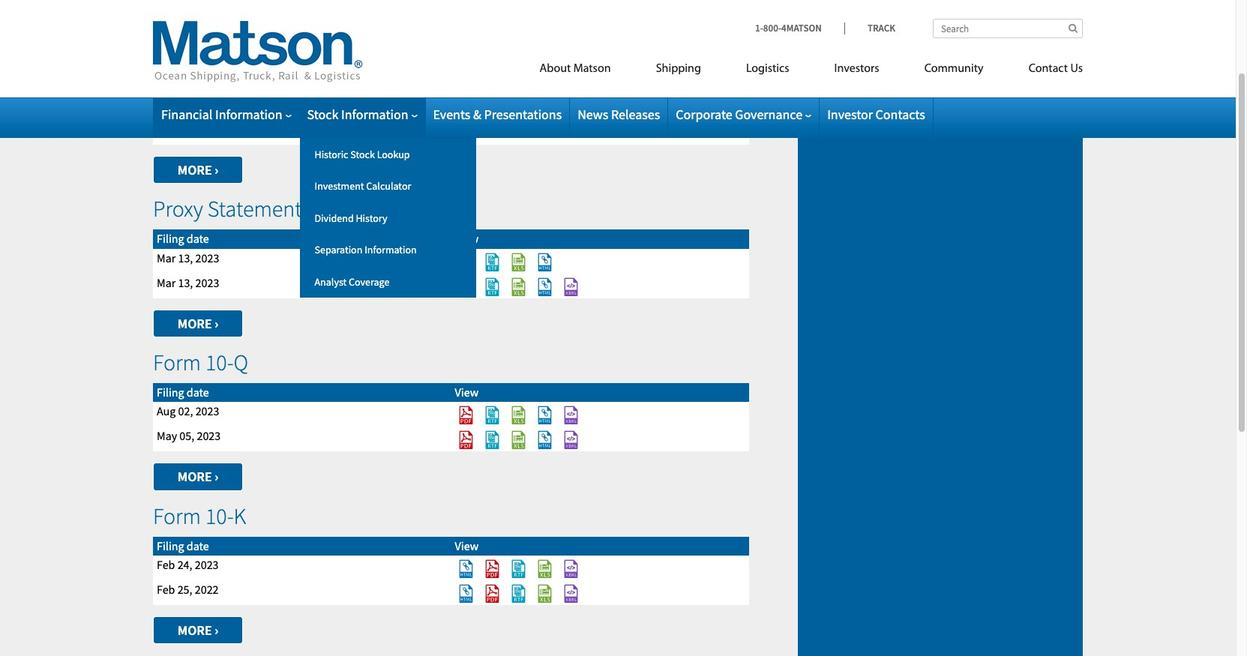 Task type: vqa. For each thing, say whether or not it's contained in the screenshot.
17,
no



Task type: describe. For each thing, give the bounding box(es) containing it.
annual reports
[[153, 30, 292, 58]]

more › link for form 10-q
[[153, 463, 243, 491]]

may 05, 2023
[[157, 429, 221, 444]]

statements
[[208, 194, 311, 223]]

title
[[157, 67, 179, 82]]

shipping link
[[634, 56, 724, 86]]

shipping
[[656, 63, 701, 75]]

filing date for form 10-q
[[157, 385, 209, 400]]

› for form 10-q
[[215, 468, 218, 486]]

presentations
[[484, 106, 562, 123]]

corporate
[[676, 106, 733, 123]]

q
[[234, 348, 248, 376]]

analyst coverage link
[[300, 266, 476, 298]]

separation information
[[315, 243, 417, 257]]

02,
[[178, 404, 193, 419]]

more › link for proxy statements
[[153, 309, 243, 337]]

contact
[[1029, 63, 1068, 75]]

history
[[356, 211, 387, 225]]

2 horizontal spatial 2022
[[478, 88, 502, 103]]

24,
[[178, 557, 192, 572]]

form 10-q
[[153, 348, 248, 376]]

Search search field
[[933, 19, 1083, 38]]

1 13, from the top
[[178, 250, 193, 265]]

information for financial information
[[215, 106, 282, 123]]

investors
[[834, 63, 880, 75]]

track
[[868, 22, 896, 35]]

filing date button for proxy statements
[[157, 231, 209, 246]]

top menu navigation
[[472, 56, 1083, 86]]

more › for form 10-q
[[178, 468, 218, 486]]

1-800-4matson
[[755, 22, 822, 35]]

1 mar 13, 2023 from the top
[[157, 250, 219, 265]]

proxy
[[153, 194, 203, 223]]

› for form 10-k
[[215, 622, 218, 639]]

view for q
[[455, 385, 479, 400]]

analyst coverage
[[315, 275, 390, 288]]

date for proxy statements
[[187, 231, 209, 246]]

more › for annual reports
[[178, 161, 218, 178]]

2023 for form 10-q
[[196, 404, 219, 419]]

filing date for form 10-k
[[157, 538, 209, 553]]

investor
[[827, 106, 873, 123]]

25,
[[178, 582, 192, 597]]

k
[[234, 501, 246, 530]]

logistics
[[746, 63, 789, 75]]

form 10-k
[[153, 501, 246, 530]]

date for form 10-k
[[187, 538, 209, 553]]

form for form 10-q
[[153, 348, 201, 376]]

contacts
[[876, 106, 925, 123]]

calculator
[[366, 180, 411, 193]]

1 horizontal spatial 2021 annual report
[[478, 118, 576, 133]]

2023 for form 10-k
[[195, 557, 219, 572]]

0 horizontal spatial 2022 annual report
[[157, 84, 273, 101]]

community
[[925, 63, 984, 75]]

dividend history link
[[300, 202, 476, 234]]

feb for feb 24, 2023
[[157, 557, 175, 572]]

events
[[433, 106, 471, 123]]

feb 25, 2022
[[157, 582, 219, 597]]

05,
[[180, 429, 194, 444]]

2 mar from the top
[[157, 275, 176, 290]]

investors link
[[812, 56, 902, 86]]

dividend history
[[315, 211, 387, 225]]

1-
[[755, 22, 763, 35]]

stock information link
[[307, 106, 417, 123]]

date for form 10-q
[[187, 385, 209, 400]]

1 horizontal spatial stock
[[350, 148, 375, 161]]

corporate governance
[[676, 106, 803, 123]]

report down about
[[542, 88, 576, 103]]

dividend
[[315, 211, 354, 225]]

financial information
[[161, 106, 282, 123]]

1 view from the top
[[455, 231, 479, 246]]

1 horizontal spatial 2022 annual report
[[478, 88, 576, 103]]

stock information
[[307, 106, 408, 123]]

› for proxy statements
[[215, 315, 218, 332]]

more for annual reports
[[178, 161, 212, 178]]

aug 02, 2023
[[157, 404, 219, 419]]

investment calculator
[[315, 180, 411, 193]]

10- for q
[[205, 348, 234, 376]]

investment calculator link
[[300, 171, 476, 202]]

contact us
[[1029, 63, 1083, 75]]

2021 annual report link
[[455, 118, 576, 133]]

contact us link
[[1006, 56, 1083, 86]]

more for form 10-k
[[178, 622, 212, 639]]

&
[[473, 106, 481, 123]]

events & presentations
[[433, 106, 562, 123]]

report up financial information link
[[232, 84, 273, 101]]

filing for proxy statements
[[157, 231, 184, 246]]



Task type: locate. For each thing, give the bounding box(es) containing it.
annual
[[153, 30, 217, 58], [188, 84, 230, 101], [504, 88, 540, 103], [188, 114, 230, 131], [504, 118, 540, 133]]

more
[[178, 161, 212, 178], [178, 315, 212, 332], [178, 468, 212, 486], [178, 622, 212, 639]]

more up form 10-q
[[178, 315, 212, 332]]

more for form 10-q
[[178, 468, 212, 486]]

filing date up 24,
[[157, 538, 209, 553]]

1 vertical spatial feb
[[157, 582, 175, 597]]

1 vertical spatial filing date
[[157, 385, 209, 400]]

filing for form 10-k
[[157, 538, 184, 553]]

date up feb 24, 2023
[[187, 538, 209, 553]]

2021 annual report down title
[[157, 114, 273, 131]]

2022 annual report link
[[455, 88, 576, 103]]

1 vertical spatial mar
[[157, 275, 176, 290]]

more › link up proxy
[[153, 156, 243, 184]]

matson image
[[153, 21, 363, 83]]

separation
[[315, 243, 363, 257]]

2 vertical spatial filing date
[[157, 538, 209, 553]]

filing date button for form 10-k
[[157, 538, 209, 553]]

2 view from the top
[[455, 385, 479, 400]]

2 filing date button from the top
[[157, 385, 209, 400]]

filing date down proxy
[[157, 231, 209, 246]]

2 date from the top
[[187, 385, 209, 400]]

feb left 25, at the left of page
[[157, 582, 175, 597]]

about matson link
[[517, 56, 634, 86]]

2 more › link from the top
[[153, 309, 243, 337]]

2 mar 13, 2023 from the top
[[157, 275, 219, 290]]

2023
[[195, 250, 219, 265], [195, 275, 219, 290], [196, 404, 219, 419], [197, 429, 221, 444], [195, 557, 219, 572]]

more › link
[[153, 156, 243, 184], [153, 309, 243, 337], [153, 463, 243, 491], [153, 617, 243, 645]]

2022 annual report up presentations at the top left
[[478, 88, 576, 103]]

information for separation information
[[365, 243, 417, 257]]

1 form from the top
[[153, 348, 201, 376]]

filing for form 10-q
[[157, 385, 184, 400]]

us
[[1071, 63, 1083, 75]]

0 horizontal spatial 2021 annual report
[[157, 114, 273, 131]]

1 more › link from the top
[[153, 156, 243, 184]]

more up proxy
[[178, 161, 212, 178]]

matson
[[574, 63, 611, 75]]

filing date button
[[157, 231, 209, 246], [157, 385, 209, 400], [157, 538, 209, 553]]

0 vertical spatial view
[[455, 231, 479, 246]]

0 vertical spatial date
[[187, 231, 209, 246]]

1-800-4matson link
[[755, 22, 844, 35]]

0 vertical spatial form
[[153, 348, 201, 376]]

2022 annual report
[[157, 84, 273, 101], [478, 88, 576, 103]]

stock up historic
[[307, 106, 339, 123]]

2022 up the events & presentations
[[478, 88, 502, 103]]

more › link down feb 25, 2022
[[153, 617, 243, 645]]

coverage
[[349, 275, 390, 288]]

analyst
[[315, 275, 347, 288]]

lookup
[[377, 148, 410, 161]]

3 more › from the top
[[178, 468, 218, 486]]

proxy statements
[[153, 194, 311, 223]]

1 vertical spatial view
[[455, 385, 479, 400]]

4 more › from the top
[[178, 622, 218, 639]]

2 more from the top
[[178, 315, 212, 332]]

more › link for annual reports
[[153, 156, 243, 184]]

corporate governance link
[[676, 106, 812, 123]]

2 10- from the top
[[205, 501, 234, 530]]

1 › from the top
[[215, 161, 218, 178]]

2 vertical spatial filing
[[157, 538, 184, 553]]

feb for feb 25, 2022
[[157, 582, 175, 597]]

1 horizontal spatial 2022
[[195, 582, 219, 597]]

filing date button for form 10-q
[[157, 385, 209, 400]]

0 vertical spatial 13,
[[178, 250, 193, 265]]

0 vertical spatial mar
[[157, 250, 176, 265]]

0 vertical spatial mar 13, 2023
[[157, 250, 219, 265]]

10- up aug 02, 2023
[[205, 348, 234, 376]]

historic
[[315, 148, 348, 161]]

reports
[[222, 30, 292, 58]]

4 more from the top
[[178, 622, 212, 639]]

3 more › link from the top
[[153, 463, 243, 491]]

3 view from the top
[[455, 538, 479, 553]]

2021 annual report
[[157, 114, 273, 131], [478, 118, 576, 133]]

2 vertical spatial view
[[455, 538, 479, 553]]

filing date up 02,
[[157, 385, 209, 400]]

0 vertical spatial filing date button
[[157, 231, 209, 246]]

filing
[[157, 231, 184, 246], [157, 385, 184, 400], [157, 538, 184, 553]]

2022 down title
[[157, 84, 185, 101]]

more › link for form 10-k
[[153, 617, 243, 645]]

mar
[[157, 250, 176, 265], [157, 275, 176, 290]]

feb 24, 2023
[[157, 557, 219, 572]]

report
[[232, 84, 273, 101], [542, 88, 576, 103], [232, 114, 273, 131], [542, 118, 576, 133]]

4 more › link from the top
[[153, 617, 243, 645]]

form for form 10-k
[[153, 501, 201, 530]]

more › up form 10-k
[[178, 468, 218, 486]]

1 filing date button from the top
[[157, 231, 209, 246]]

1 feb from the top
[[157, 557, 175, 572]]

filing down proxy
[[157, 231, 184, 246]]

2 vertical spatial date
[[187, 538, 209, 553]]

information up "historic stock lookup"
[[341, 106, 408, 123]]

1 vertical spatial date
[[187, 385, 209, 400]]

2 vertical spatial filing date button
[[157, 538, 209, 553]]

› up form 10-q
[[215, 315, 218, 332]]

about
[[540, 63, 571, 75]]

2 more › from the top
[[178, 315, 218, 332]]

1 horizontal spatial 2021
[[478, 118, 502, 133]]

more › up proxy
[[178, 161, 218, 178]]

report left the news
[[542, 118, 576, 133]]

1 vertical spatial stock
[[350, 148, 375, 161]]

1 more from the top
[[178, 161, 212, 178]]

10- for k
[[205, 501, 234, 530]]

more ›
[[178, 161, 218, 178], [178, 315, 218, 332], [178, 468, 218, 486], [178, 622, 218, 639]]

2 filing from the top
[[157, 385, 184, 400]]

mar 13, 2023
[[157, 250, 219, 265], [157, 275, 219, 290]]

filing up aug
[[157, 385, 184, 400]]

form up 02,
[[153, 348, 201, 376]]

1 vertical spatial 13,
[[178, 275, 193, 290]]

investor contacts
[[827, 106, 925, 123]]

feb
[[157, 557, 175, 572], [157, 582, 175, 597]]

1 vertical spatial filing date button
[[157, 385, 209, 400]]

2 › from the top
[[215, 315, 218, 332]]

more › for form 10-k
[[178, 622, 218, 639]]

date up aug 02, 2023
[[187, 385, 209, 400]]

stock left lookup
[[350, 148, 375, 161]]

more up form 10-k
[[178, 468, 212, 486]]

form up 24,
[[153, 501, 201, 530]]

1 filing date from the top
[[157, 231, 209, 246]]

0 vertical spatial feb
[[157, 557, 175, 572]]

filing date button down proxy
[[157, 231, 209, 246]]

3 › from the top
[[215, 468, 218, 486]]

filing date
[[157, 231, 209, 246], [157, 385, 209, 400], [157, 538, 209, 553]]

filing up 24,
[[157, 538, 184, 553]]

2021
[[157, 114, 185, 131], [478, 118, 502, 133]]

3 filing from the top
[[157, 538, 184, 553]]

3 filing date button from the top
[[157, 538, 209, 553]]

community link
[[902, 56, 1006, 86]]

10-
[[205, 348, 234, 376], [205, 501, 234, 530]]

4matson
[[782, 22, 822, 35]]

logistics link
[[724, 56, 812, 86]]

information down the dividend history "link"
[[365, 243, 417, 257]]

investor contacts link
[[827, 106, 925, 123]]

financial
[[161, 106, 213, 123]]

0 horizontal spatial stock
[[307, 106, 339, 123]]

1 mar from the top
[[157, 250, 176, 265]]

date down proxy
[[187, 231, 209, 246]]

0 horizontal spatial 2021
[[157, 114, 185, 131]]

more › link up form 10-q
[[153, 309, 243, 337]]

› up form 10-k
[[215, 468, 218, 486]]

1 vertical spatial form
[[153, 501, 201, 530]]

› down feb 25, 2022
[[215, 622, 218, 639]]

3 more from the top
[[178, 468, 212, 486]]

aug
[[157, 404, 176, 419]]

news releases link
[[578, 106, 660, 123]]

3 date from the top
[[187, 538, 209, 553]]

more down feb 25, 2022
[[178, 622, 212, 639]]

2 13, from the top
[[178, 275, 193, 290]]

search image
[[1069, 23, 1078, 33]]

0 vertical spatial 10-
[[205, 348, 234, 376]]

0 vertical spatial filing date
[[157, 231, 209, 246]]

1 10- from the top
[[205, 348, 234, 376]]

view for k
[[455, 538, 479, 553]]

separation information link
[[300, 234, 476, 266]]

filing date for proxy statements
[[157, 231, 209, 246]]

None search field
[[933, 19, 1083, 38]]

may
[[157, 429, 177, 444]]

4 › from the top
[[215, 622, 218, 639]]

governance
[[735, 106, 803, 123]]

more › link up form 10-k
[[153, 463, 243, 491]]

2023 for proxy statements
[[195, 250, 219, 265]]

stock
[[307, 106, 339, 123], [350, 148, 375, 161]]

information inside separation information link
[[365, 243, 417, 257]]

track link
[[844, 22, 896, 35]]

more for proxy statements
[[178, 315, 212, 332]]

1 more › from the top
[[178, 161, 218, 178]]

events & presentations link
[[433, 106, 562, 123]]

information for stock information
[[341, 106, 408, 123]]

1 date from the top
[[187, 231, 209, 246]]

2022
[[157, 84, 185, 101], [478, 88, 502, 103], [195, 582, 219, 597]]

0 horizontal spatial 2022
[[157, 84, 185, 101]]

historic stock lookup link
[[300, 139, 476, 171]]

10- up feb 24, 2023
[[205, 501, 234, 530]]

news
[[578, 106, 609, 123]]

1 filing from the top
[[157, 231, 184, 246]]

information right financial
[[215, 106, 282, 123]]

2 filing date from the top
[[157, 385, 209, 400]]

information
[[215, 106, 282, 123], [341, 106, 408, 123], [365, 243, 417, 257]]

0 vertical spatial stock
[[307, 106, 339, 123]]

filing date button up 24,
[[157, 538, 209, 553]]

filing date button up 02,
[[157, 385, 209, 400]]

2021 annual report down 2022 annual report link
[[478, 118, 576, 133]]

1 vertical spatial 10-
[[205, 501, 234, 530]]

report right financial
[[232, 114, 273, 131]]

investment
[[315, 180, 364, 193]]

feb left 24,
[[157, 557, 175, 572]]

more › up form 10-q
[[178, 315, 218, 332]]

financial information link
[[161, 106, 291, 123]]

date
[[187, 231, 209, 246], [187, 385, 209, 400], [187, 538, 209, 553]]

2 feb from the top
[[157, 582, 175, 597]]

3 filing date from the top
[[157, 538, 209, 553]]

historic stock lookup
[[315, 148, 410, 161]]

more › down feb 25, 2022
[[178, 622, 218, 639]]

releases
[[611, 106, 660, 123]]

about matson
[[540, 63, 611, 75]]

› up 'proxy statements'
[[215, 161, 218, 178]]

800-
[[763, 22, 782, 35]]

›
[[215, 161, 218, 178], [215, 315, 218, 332], [215, 468, 218, 486], [215, 622, 218, 639]]

0 vertical spatial filing
[[157, 231, 184, 246]]

› for annual reports
[[215, 161, 218, 178]]

2022 right 25, at the left of page
[[195, 582, 219, 597]]

news releases
[[578, 106, 660, 123]]

2 form from the top
[[153, 501, 201, 530]]

form
[[153, 348, 201, 376], [153, 501, 201, 530]]

2022 annual report up financial information
[[157, 84, 273, 101]]

1 vertical spatial filing
[[157, 385, 184, 400]]

1 vertical spatial mar 13, 2023
[[157, 275, 219, 290]]

more › for proxy statements
[[178, 315, 218, 332]]



